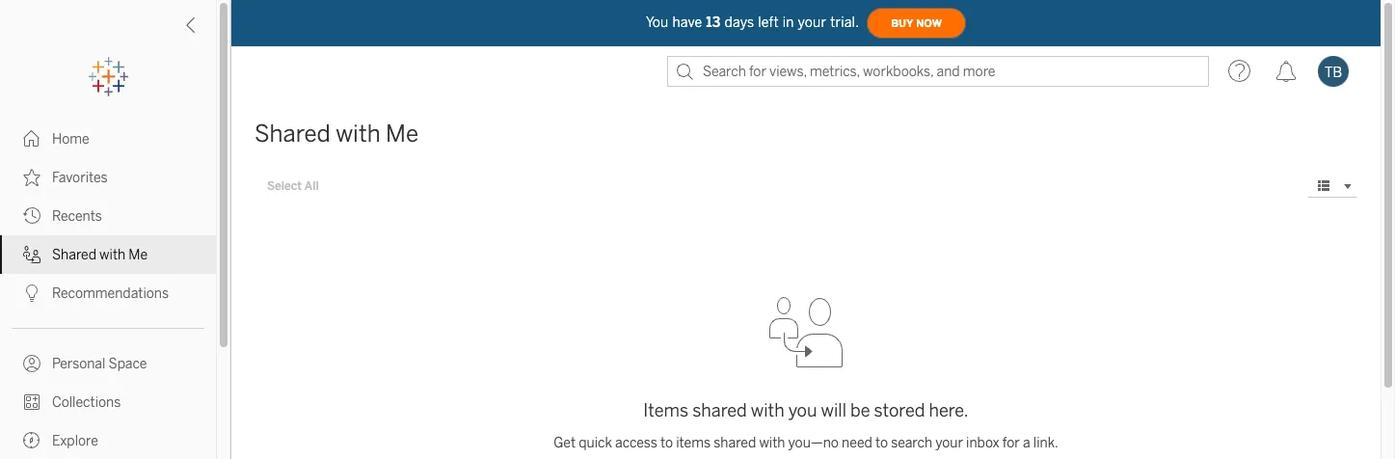 Task type: locate. For each thing, give the bounding box(es) containing it.
shared up the select all button
[[255, 120, 331, 148]]

3 by text only_f5he34f image from the top
[[23, 285, 41, 302]]

shared with me
[[255, 120, 419, 148], [52, 247, 148, 263]]

2 to from the left
[[876, 435, 888, 451]]

navigation panel element
[[0, 58, 216, 459]]

1 vertical spatial by text only_f5he34f image
[[23, 246, 41, 263]]

by text only_f5he34f image left collections
[[23, 394, 41, 411]]

1 by text only_f5he34f image from the top
[[23, 130, 41, 148]]

shared down recents
[[52, 247, 96, 263]]

by text only_f5he34f image
[[23, 169, 41, 186], [23, 246, 41, 263], [23, 394, 41, 411]]

by text only_f5he34f image left explore
[[23, 432, 41, 450]]

by text only_f5he34f image inside 'shared with me' link
[[23, 246, 41, 263]]

0 horizontal spatial shared
[[52, 247, 96, 263]]

explore
[[52, 433, 98, 450]]

your down here. on the bottom right of the page
[[936, 435, 964, 451]]

main navigation. press the up and down arrow keys to access links. element
[[0, 120, 216, 459]]

by text only_f5he34f image left 'favorites'
[[23, 169, 41, 186]]

recommendations
[[52, 286, 169, 302]]

by text only_f5he34f image inside the recents 'link'
[[23, 207, 41, 225]]

your
[[798, 14, 827, 30], [936, 435, 964, 451]]

access
[[615, 435, 658, 451]]

1 vertical spatial shared
[[52, 247, 96, 263]]

5 by text only_f5he34f image from the top
[[23, 432, 41, 450]]

all
[[305, 179, 319, 193]]

shared right items
[[714, 435, 756, 451]]

0 vertical spatial shared
[[255, 120, 331, 148]]

shared
[[693, 400, 747, 422], [714, 435, 756, 451]]

by text only_f5he34f image for shared with me
[[23, 246, 41, 263]]

by text only_f5he34f image for recents
[[23, 207, 41, 225]]

1 by text only_f5he34f image from the top
[[23, 169, 41, 186]]

0 vertical spatial by text only_f5he34f image
[[23, 169, 41, 186]]

have
[[673, 14, 703, 30]]

space
[[109, 356, 147, 372]]

2 vertical spatial by text only_f5he34f image
[[23, 394, 41, 411]]

me
[[386, 120, 419, 148], [129, 247, 148, 263]]

shared
[[255, 120, 331, 148], [52, 247, 96, 263]]

1 horizontal spatial your
[[936, 435, 964, 451]]

2 by text only_f5he34f image from the top
[[23, 207, 41, 225]]

stored
[[875, 400, 925, 422]]

0 vertical spatial your
[[798, 14, 827, 30]]

shared with me link
[[0, 235, 216, 274]]

by text only_f5he34f image left personal
[[23, 355, 41, 372]]

1 horizontal spatial shared
[[255, 120, 331, 148]]

with
[[336, 120, 381, 148], [99, 247, 126, 263], [751, 400, 785, 422], [760, 435, 786, 451]]

to
[[661, 435, 673, 451], [876, 435, 888, 451]]

recommendations link
[[0, 274, 216, 313]]

1 horizontal spatial to
[[876, 435, 888, 451]]

shared with me up all
[[255, 120, 419, 148]]

by text only_f5he34f image inside personal space link
[[23, 355, 41, 372]]

by text only_f5he34f image
[[23, 130, 41, 148], [23, 207, 41, 225], [23, 285, 41, 302], [23, 355, 41, 372], [23, 432, 41, 450]]

inbox
[[967, 435, 1000, 451]]

with inside main navigation. press the up and down arrow keys to access links. element
[[99, 247, 126, 263]]

by text only_f5he34f image inside recommendations link
[[23, 285, 41, 302]]

by text only_f5he34f image left recommendations
[[23, 285, 41, 302]]

3 by text only_f5he34f image from the top
[[23, 394, 41, 411]]

by text only_f5he34f image inside explore link
[[23, 432, 41, 450]]

Search for views, metrics, workbooks, and more text field
[[668, 56, 1210, 87]]

by text only_f5he34f image down the recents 'link'
[[23, 246, 41, 263]]

1 vertical spatial shared
[[714, 435, 756, 451]]

by text only_f5he34f image inside the favorites link
[[23, 169, 41, 186]]

0 vertical spatial shared
[[693, 400, 747, 422]]

list view image
[[1316, 177, 1333, 195]]

0 horizontal spatial shared with me
[[52, 247, 148, 263]]

0 vertical spatial me
[[386, 120, 419, 148]]

collections link
[[0, 383, 216, 422]]

now
[[917, 17, 943, 29]]

you have 13 days left in your trial.
[[646, 14, 860, 30]]

0 horizontal spatial to
[[661, 435, 673, 451]]

select all
[[267, 179, 319, 193]]

in
[[783, 14, 794, 30]]

by text only_f5he34f image left recents
[[23, 207, 41, 225]]

buy
[[891, 17, 914, 29]]

by text only_f5he34f image for collections
[[23, 394, 41, 411]]

get quick access to items shared with you—no need to search your inbox for a link.
[[554, 435, 1059, 451]]

collections
[[52, 395, 121, 411]]

by text only_f5he34f image for explore
[[23, 432, 41, 450]]

1 vertical spatial me
[[129, 247, 148, 263]]

need
[[842, 435, 873, 451]]

your right in
[[798, 14, 827, 30]]

personal
[[52, 356, 106, 372]]

quick
[[579, 435, 612, 451]]

0 horizontal spatial your
[[798, 14, 827, 30]]

0 vertical spatial shared with me
[[255, 120, 419, 148]]

to left items
[[661, 435, 673, 451]]

link.
[[1034, 435, 1059, 451]]

1 vertical spatial shared with me
[[52, 247, 148, 263]]

by text only_f5he34f image inside home "link"
[[23, 130, 41, 148]]

by text only_f5he34f image inside collections link
[[23, 394, 41, 411]]

2 by text only_f5he34f image from the top
[[23, 246, 41, 263]]

to right need
[[876, 435, 888, 451]]

shared up items
[[693, 400, 747, 422]]

0 horizontal spatial me
[[129, 247, 148, 263]]

1 horizontal spatial shared with me
[[255, 120, 419, 148]]

4 by text only_f5he34f image from the top
[[23, 355, 41, 372]]

shared with me up recommendations link at the left bottom of the page
[[52, 247, 148, 263]]

by text only_f5he34f image left home
[[23, 130, 41, 148]]

select
[[267, 179, 302, 193]]

personal space
[[52, 356, 147, 372]]



Task type: describe. For each thing, give the bounding box(es) containing it.
here.
[[929, 400, 969, 422]]

trial.
[[831, 14, 860, 30]]

items
[[676, 435, 711, 451]]

shared inside main navigation. press the up and down arrow keys to access links. element
[[52, 247, 96, 263]]

1 to from the left
[[661, 435, 673, 451]]

left
[[758, 14, 779, 30]]

personal space link
[[0, 344, 216, 383]]

me inside main navigation. press the up and down arrow keys to access links. element
[[129, 247, 148, 263]]

you
[[646, 14, 669, 30]]

days
[[725, 14, 755, 30]]

buy now button
[[867, 8, 967, 39]]

items
[[644, 400, 689, 422]]

search
[[892, 435, 933, 451]]

home link
[[0, 120, 216, 158]]

shared with me inside main navigation. press the up and down arrow keys to access links. element
[[52, 247, 148, 263]]

get
[[554, 435, 576, 451]]

items shared with you will be stored here.
[[644, 400, 969, 422]]

by text only_f5he34f image for home
[[23, 130, 41, 148]]

a
[[1023, 435, 1031, 451]]

you—no
[[789, 435, 839, 451]]

13
[[706, 14, 721, 30]]

you
[[789, 400, 817, 422]]

by text only_f5he34f image for personal space
[[23, 355, 41, 372]]

by text only_f5he34f image for favorites
[[23, 169, 41, 186]]

recents link
[[0, 197, 216, 235]]

be
[[851, 400, 871, 422]]

by text only_f5he34f image for recommendations
[[23, 285, 41, 302]]

explore link
[[0, 422, 216, 459]]

buy now
[[891, 17, 943, 29]]

1 vertical spatial your
[[936, 435, 964, 451]]

favorites link
[[0, 158, 216, 197]]

favorites
[[52, 170, 108, 186]]

for
[[1003, 435, 1020, 451]]

1 horizontal spatial me
[[386, 120, 419, 148]]

home
[[52, 131, 89, 148]]

recents
[[52, 208, 102, 225]]

will
[[821, 400, 847, 422]]

select all button
[[255, 175, 332, 198]]



Task type: vqa. For each thing, say whether or not it's contained in the screenshot.
the left "region"
no



